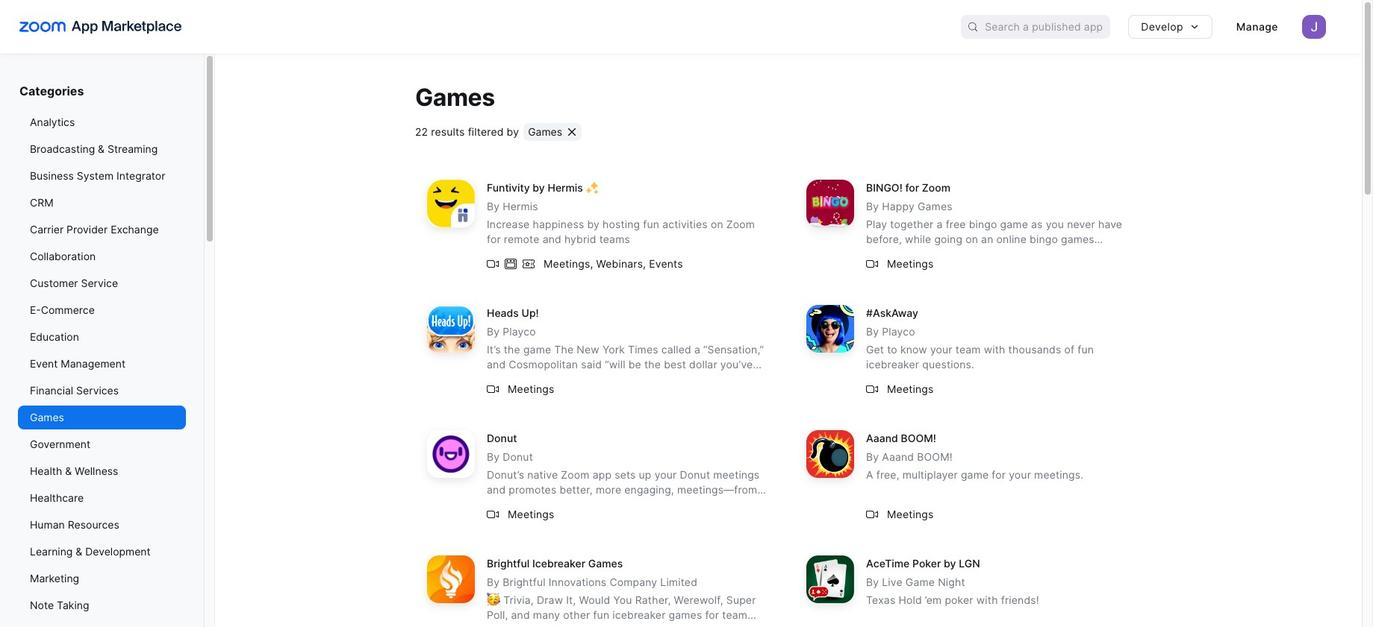 Task type: vqa. For each thing, say whether or not it's contained in the screenshot.


Task type: locate. For each thing, give the bounding box(es) containing it.
collaboration link
[[18, 245, 186, 269]]

company
[[610, 577, 657, 589]]

zoom inside donut by donut donut's native zoom app sets up your donut meetings and promotes better, more engaging, meetings—from anywhere.
[[561, 469, 590, 482]]

0 vertical spatial bingo
[[969, 218, 997, 231]]

remote
[[504, 233, 540, 246]]

a inside heads up! by playco it's the game the new york times called a "sensation," and cosmopolitan said "will be the best dollar you've spent."
[[694, 344, 700, 356]]

1 vertical spatial team
[[722, 610, 748, 622]]

0 horizontal spatial fun
[[593, 610, 609, 622]]

by inside acetime poker by lgn by live game night texas hold 'em poker with friends!
[[866, 577, 879, 589]]

your inside 'aaand boom! by aaand boom! a free, multiplayer game for your meetings.'
[[1009, 469, 1031, 482]]

business system integrator
[[30, 169, 165, 182]]

games
[[415, 83, 495, 112], [528, 126, 562, 138], [918, 200, 953, 213], [30, 411, 64, 424], [588, 558, 623, 571]]

0 horizontal spatial your
[[655, 469, 677, 482]]

2 vertical spatial fun
[[593, 610, 609, 622]]

games up free
[[918, 200, 953, 213]]

hermis up increase
[[503, 200, 538, 213]]

0 vertical spatial boom!
[[901, 433, 936, 445]]

1 vertical spatial boom!
[[917, 451, 953, 464]]

your inside donut by donut donut's native zoom app sets up your donut meetings and promotes better, more engaging, meetings—from anywhere.
[[655, 469, 677, 482]]

icebreaker down to
[[866, 359, 919, 371]]

0 horizontal spatial zoom
[[561, 469, 590, 482]]

search a published app element
[[961, 15, 1110, 39]]

a
[[937, 218, 943, 231], [694, 344, 700, 356]]

services
[[76, 385, 119, 397]]

fun right of
[[1078, 344, 1094, 356]]

0 vertical spatial game
[[1000, 218, 1028, 231]]

while
[[905, 233, 931, 246]]

meetings down multiplayer
[[887, 508, 934, 521]]

hermis inside by hermis increase happiness by hosting fun activities on zoom for remote and hybrid teams
[[503, 200, 538, 213]]

1 vertical spatial icebreaker
[[613, 610, 666, 622]]

2 playco from the left
[[882, 326, 915, 338]]

meetings down while
[[887, 257, 934, 270]]

by up hybrid
[[587, 218, 600, 231]]

playco down up!
[[503, 326, 536, 338]]

with right poker
[[977, 595, 998, 607]]

provider
[[67, 223, 108, 236]]

many
[[533, 610, 560, 622]]

super
[[726, 595, 756, 607]]

0 vertical spatial team
[[956, 344, 981, 356]]

games inside brightful icebreaker games by brightful innovations company limited 🥳 trivia, draw it, would you rather, werewolf, super poll, and many other fun icebreaker games for team building!
[[669, 610, 702, 622]]

on inside by hermis increase happiness by hosting fun activities on zoom for remote and hybrid teams
[[711, 218, 723, 231]]

your right up
[[655, 469, 677, 482]]

meetings
[[887, 257, 934, 270], [508, 383, 554, 396], [887, 383, 934, 396], [508, 508, 554, 521], [887, 508, 934, 521]]

by up a
[[866, 451, 879, 464]]

game right multiplayer
[[961, 469, 989, 482]]

1 horizontal spatial icebreaker
[[866, 359, 919, 371]]

building!
[[487, 624, 530, 628]]

healthcare link
[[18, 487, 186, 511]]

a
[[866, 469, 873, 482]]

and
[[543, 233, 561, 246], [487, 359, 506, 371], [487, 484, 506, 497], [511, 610, 530, 622]]

by hermis increase happiness by hosting fun activities on zoom for remote and hybrid teams
[[487, 200, 755, 246]]

called
[[661, 344, 691, 356]]

games up results
[[415, 83, 495, 112]]

games button
[[524, 123, 582, 141]]

brightful
[[487, 558, 530, 571], [503, 577, 546, 589]]

& for learning
[[76, 546, 82, 559]]

by inside by hermis increase happiness by hosting fun activities on zoom for remote and hybrid teams
[[587, 218, 600, 231]]

by inside #askaway by playco get to know your team with thousands of fun icebreaker questions.
[[866, 326, 879, 338]]

team inside #askaway by playco get to know your team with thousands of fun icebreaker questions.
[[956, 344, 981, 356]]

a left free
[[937, 218, 943, 231]]

1 horizontal spatial a
[[937, 218, 943, 231]]

on
[[711, 218, 723, 231], [966, 233, 978, 246]]

0 vertical spatial hermis
[[548, 182, 583, 194]]

poll,
[[487, 610, 508, 622]]

1 vertical spatial on
[[966, 233, 978, 246]]

1 horizontal spatial hermis
[[548, 182, 583, 194]]

health & wellness
[[30, 465, 118, 478]]

draw
[[537, 595, 563, 607]]

banner
[[0, 0, 1362, 54]]

the down times at left bottom
[[644, 359, 661, 371]]

in
[[923, 248, 932, 261]]

1 horizontal spatial playco
[[882, 326, 915, 338]]

games up company
[[588, 558, 623, 571]]

by up night
[[944, 558, 956, 571]]

for left meetings.
[[992, 469, 1006, 482]]

1 horizontal spatial games
[[1061, 233, 1095, 246]]

manage button
[[1224, 15, 1290, 39]]

on right activities on the top of page
[[711, 218, 723, 231]]

team down super
[[722, 610, 748, 622]]

events
[[649, 257, 683, 270]]

game
[[1000, 218, 1028, 231], [523, 344, 551, 356], [961, 469, 989, 482]]

bingo down as
[[1030, 233, 1058, 246]]

icebreaker down the rather, on the bottom left of the page
[[613, 610, 666, 622]]

0 horizontal spatial playco
[[503, 326, 536, 338]]

playco up to
[[882, 326, 915, 338]]

note
[[30, 600, 54, 612]]

boom!
[[901, 433, 936, 445], [917, 451, 953, 464]]

aaand
[[866, 433, 898, 445], [882, 451, 914, 464]]

1 horizontal spatial fun
[[643, 218, 659, 231]]

0 horizontal spatial a
[[694, 344, 700, 356]]

0 horizontal spatial on
[[711, 218, 723, 231]]

zoom right activities on the top of page
[[726, 218, 755, 231]]

1 vertical spatial hermis
[[503, 200, 538, 213]]

games up "funtivity by hermis"
[[528, 126, 562, 138]]

0 vertical spatial the
[[504, 344, 520, 356]]

fun right hosting
[[643, 218, 659, 231]]

"will
[[605, 359, 625, 371]]

team up the 'questions.'
[[956, 344, 981, 356]]

said
[[581, 359, 602, 371]]

financial services
[[30, 385, 119, 397]]

meetings down promotes at the bottom of the page
[[508, 508, 554, 521]]

thousands
[[1008, 344, 1061, 356]]

a up the dollar
[[694, 344, 700, 356]]

it's
[[487, 344, 501, 356]]

by inside bingo! for zoom by happy games play together a free bingo game as you never have before, while going on an online bingo games adventure, in bingo app for zoom.
[[866, 200, 879, 213]]

increase
[[487, 218, 530, 231]]

and inside donut by donut donut's native zoom app sets up your donut meetings and promotes better, more engaging, meetings—from anywhere.
[[487, 484, 506, 497]]

1 vertical spatial the
[[644, 359, 661, 371]]

2 horizontal spatial zoom
[[922, 182, 951, 194]]

dollar
[[689, 359, 717, 371]]

better,
[[560, 484, 593, 497]]

by up it's
[[487, 326, 500, 338]]

0 vertical spatial fun
[[643, 218, 659, 231]]

your left meetings.
[[1009, 469, 1031, 482]]

before,
[[866, 233, 902, 246]]

by
[[487, 200, 500, 213], [866, 200, 879, 213], [487, 326, 500, 338], [866, 326, 879, 338], [487, 451, 500, 464], [866, 451, 879, 464], [487, 577, 500, 589], [866, 577, 879, 589]]

your inside #askaway by playco get to know your team with thousands of fun icebreaker questions.
[[930, 344, 953, 356]]

hermis up happiness
[[548, 182, 583, 194]]

2 vertical spatial game
[[961, 469, 989, 482]]

on left an
[[966, 233, 978, 246]]

bingo! for zoom by happy games play together a free bingo game as you never have before, while going on an online bingo games adventure, in bingo app for zoom.
[[866, 182, 1122, 261]]

donut
[[487, 433, 517, 445], [503, 451, 533, 464], [680, 469, 710, 482]]

0 vertical spatial donut
[[487, 433, 517, 445]]

learning & development
[[30, 546, 151, 559]]

1 horizontal spatial on
[[966, 233, 978, 246]]

1 vertical spatial bingo
[[1030, 233, 1058, 246]]

1 vertical spatial fun
[[1078, 344, 1094, 356]]

playco inside heads up! by playco it's the game the new york times called a "sensation," and cosmopolitan said "will be the best dollar you've spent."
[[503, 326, 536, 338]]

fun inside by hermis increase happiness by hosting fun activities on zoom for remote and hybrid teams
[[643, 218, 659, 231]]

icebreaker inside #askaway by playco get to know your team with thousands of fun icebreaker questions.
[[866, 359, 919, 371]]

by up "play"
[[866, 200, 879, 213]]

0 horizontal spatial game
[[523, 344, 551, 356]]

games inside bingo! for zoom by happy games play together a free bingo game as you never have before, while going on an online bingo games adventure, in bingo app for zoom.
[[1061, 233, 1095, 246]]

0 horizontal spatial team
[[722, 610, 748, 622]]

& for health
[[65, 465, 72, 478]]

categories button
[[18, 84, 186, 111]]

1 horizontal spatial the
[[644, 359, 661, 371]]

never
[[1067, 218, 1095, 231]]

and down trivia,
[[511, 610, 530, 622]]

of
[[1064, 344, 1075, 356]]

& down the analytics link
[[98, 143, 105, 155]]

2 vertical spatial &
[[76, 546, 82, 559]]

government link
[[18, 433, 186, 457]]

1 vertical spatial games
[[669, 610, 702, 622]]

1 vertical spatial with
[[977, 595, 998, 607]]

2 vertical spatial zoom
[[561, 469, 590, 482]]

0 vertical spatial games
[[1061, 233, 1095, 246]]

0 horizontal spatial &
[[65, 465, 72, 478]]

0 horizontal spatial icebreaker
[[613, 610, 666, 622]]

other
[[563, 610, 590, 622]]

and inside heads up! by playco it's the game the new york times called a "sensation," and cosmopolitan said "will be the best dollar you've spent."
[[487, 359, 506, 371]]

2 horizontal spatial your
[[1009, 469, 1031, 482]]

for inside brightful icebreaker games by brightful innovations company limited 🥳 trivia, draw it, would you rather, werewolf, super poll, and many other fun icebreaker games for team building!
[[705, 610, 719, 622]]

meetings down 'know'
[[887, 383, 934, 396]]

meetings for zoom
[[508, 508, 554, 521]]

games
[[1061, 233, 1095, 246], [669, 610, 702, 622]]

commerce
[[41, 304, 95, 317]]

games inside button
[[528, 126, 562, 138]]

education link
[[18, 326, 186, 349]]

1 horizontal spatial game
[[961, 469, 989, 482]]

by up donut's
[[487, 451, 500, 464]]

0 vertical spatial with
[[984, 344, 1005, 356]]

collaboration
[[30, 250, 96, 263]]

develop button
[[1128, 15, 1212, 39]]

1 horizontal spatial your
[[930, 344, 953, 356]]

game up online
[[1000, 218, 1028, 231]]

meetings for the
[[508, 383, 554, 396]]

0 vertical spatial zoom
[[922, 182, 951, 194]]

1 vertical spatial brightful
[[503, 577, 546, 589]]

1 horizontal spatial team
[[956, 344, 981, 356]]

1 vertical spatial &
[[65, 465, 72, 478]]

icebreaker
[[866, 359, 919, 371], [613, 610, 666, 622]]

your up the 'questions.'
[[930, 344, 953, 356]]

for down werewolf,
[[705, 610, 719, 622]]

fun
[[643, 218, 659, 231], [1078, 344, 1094, 356], [593, 610, 609, 622]]

acetime poker by lgn by live game night texas hold 'em poker with friends!
[[866, 558, 1039, 607]]

note taking link
[[18, 594, 186, 618]]

0 vertical spatial &
[[98, 143, 105, 155]]

1 vertical spatial a
[[694, 344, 700, 356]]

22 results filtered by
[[415, 126, 519, 138]]

as
[[1031, 218, 1043, 231]]

& right health
[[65, 465, 72, 478]]

meetings—from
[[677, 484, 757, 497]]

results
[[431, 126, 465, 138]]

bingo
[[935, 248, 969, 261]]

exchange
[[111, 223, 159, 236]]

texas
[[866, 595, 896, 607]]

1 playco from the left
[[503, 326, 536, 338]]

e-
[[30, 304, 41, 317]]

1 vertical spatial game
[[523, 344, 551, 356]]

& down human resources
[[76, 546, 82, 559]]

game inside 'aaand boom! by aaand boom! a free, multiplayer game for your meetings.'
[[961, 469, 989, 482]]

0 vertical spatial on
[[711, 218, 723, 231]]

meetings down "cosmopolitan"
[[508, 383, 554, 396]]

zoom up better,
[[561, 469, 590, 482]]

1 vertical spatial zoom
[[726, 218, 755, 231]]

human resources
[[30, 519, 119, 532]]

0 vertical spatial icebreaker
[[866, 359, 919, 371]]

and down donut's
[[487, 484, 506, 497]]

playco inside #askaway by playco get to know your team with thousands of fun icebreaker questions.
[[882, 326, 915, 338]]

heads up! by playco it's the game the new york times called a "sensation," and cosmopolitan said "will be the best dollar you've spent."
[[487, 307, 764, 386]]

2 horizontal spatial &
[[98, 143, 105, 155]]

by left the live
[[866, 577, 879, 589]]

and down it's
[[487, 359, 506, 371]]

for down increase
[[487, 233, 501, 246]]

the right it's
[[504, 344, 520, 356]]

0 horizontal spatial games
[[669, 610, 702, 622]]

games for rather,
[[669, 610, 702, 622]]

game up "cosmopolitan"
[[523, 344, 551, 356]]

live
[[882, 577, 903, 589]]

fun inside brightful icebreaker games by brightful innovations company limited 🥳 trivia, draw it, would you rather, werewolf, super poll, and many other fun icebreaker games for team building!
[[593, 610, 609, 622]]

human
[[30, 519, 65, 532]]

bingo up an
[[969, 218, 997, 231]]

games down never
[[1061, 233, 1095, 246]]

funtivity
[[487, 182, 530, 194]]

2 horizontal spatial game
[[1000, 218, 1028, 231]]

by up 🥳
[[487, 577, 500, 589]]

lgn
[[959, 558, 980, 571]]

meetings for games
[[887, 257, 934, 270]]

by up get
[[866, 326, 879, 338]]

by up increase
[[487, 200, 500, 213]]

poker
[[912, 558, 941, 571]]

banner containing develop
[[0, 0, 1362, 54]]

and down happiness
[[543, 233, 561, 246]]

icebreaker
[[532, 558, 585, 571]]

zoom up free
[[922, 182, 951, 194]]

0 vertical spatial a
[[937, 218, 943, 231]]

2 horizontal spatial fun
[[1078, 344, 1094, 356]]

learning & development link
[[18, 541, 186, 564]]

0 vertical spatial aaand
[[866, 433, 898, 445]]

you've
[[720, 359, 753, 371]]

with left the thousands
[[984, 344, 1005, 356]]

0 horizontal spatial hermis
[[503, 200, 538, 213]]

game
[[906, 577, 935, 589]]

fun down would
[[593, 610, 609, 622]]

1 horizontal spatial zoom
[[726, 218, 755, 231]]

for down online
[[995, 248, 1009, 261]]

1 horizontal spatial &
[[76, 546, 82, 559]]

games down werewolf,
[[669, 610, 702, 622]]

for up 'happy'
[[905, 182, 919, 194]]

carrier provider exchange link
[[18, 218, 186, 242]]



Task type: describe. For each thing, give the bounding box(es) containing it.
zoom.
[[1012, 248, 1044, 261]]

marketing link
[[18, 567, 186, 591]]

new
[[577, 344, 599, 356]]

0 horizontal spatial the
[[504, 344, 520, 356]]

you
[[1046, 218, 1064, 231]]

carrier provider exchange
[[30, 223, 159, 236]]

event
[[30, 358, 58, 370]]

broadcasting
[[30, 143, 95, 155]]

aaand boom! by aaand boom! a free, multiplayer game for your meetings.
[[866, 433, 1084, 482]]

donut's
[[487, 469, 524, 482]]

integrator
[[117, 169, 165, 182]]

business
[[30, 169, 74, 182]]

innovations
[[549, 577, 607, 589]]

up!
[[522, 307, 539, 320]]

meetings, webinars, events
[[544, 257, 683, 270]]

york
[[602, 344, 625, 356]]

by inside brightful icebreaker games by brightful innovations company limited 🥳 trivia, draw it, would you rather, werewolf, super poll, and many other fun icebreaker games for team building!
[[487, 577, 500, 589]]

get
[[866, 344, 884, 356]]

rather,
[[635, 595, 671, 607]]

night
[[938, 577, 965, 589]]

by inside 'aaand boom! by aaand boom! a free, multiplayer game for your meetings.'
[[866, 451, 879, 464]]

the
[[554, 344, 574, 356]]

meetings for know
[[887, 383, 934, 396]]

team inside brightful icebreaker games by brightful innovations company limited 🥳 trivia, draw it, would you rather, werewolf, super poll, and many other fun icebreaker games for team building!
[[722, 610, 748, 622]]

fun inside #askaway by playco get to know your team with thousands of fun icebreaker questions.
[[1078, 344, 1094, 356]]

and inside brightful icebreaker games by brightful innovations company limited 🥳 trivia, draw it, would you rather, werewolf, super poll, and many other fun icebreaker games for team building!
[[511, 610, 530, 622]]

on inside bingo! for zoom by happy games play together a free bingo game as you never have before, while going on an online bingo games adventure, in bingo app for zoom.
[[966, 233, 978, 246]]

times
[[628, 344, 658, 356]]

for inside by hermis increase happiness by hosting fun activities on zoom for remote and hybrid teams
[[487, 233, 501, 246]]

zoom inside by hermis increase happiness by hosting fun activities on zoom for remote and hybrid teams
[[726, 218, 755, 231]]

with inside acetime poker by lgn by live game night texas hold 'em poker with friends!
[[977, 595, 998, 607]]

by inside by hermis increase happiness by hosting fun activities on zoom for remote and hybrid teams
[[487, 200, 500, 213]]

game inside heads up! by playco it's the game the new york times called a "sensation," and cosmopolitan said "will be the best dollar you've spent."
[[523, 344, 551, 356]]

event management link
[[18, 352, 186, 376]]

broadcasting & streaming
[[30, 143, 158, 155]]

education
[[30, 331, 79, 343]]

1 vertical spatial aaand
[[882, 451, 914, 464]]

health
[[30, 465, 62, 478]]

games inside brightful icebreaker games by brightful innovations company limited 🥳 trivia, draw it, would you rather, werewolf, super poll, and many other fun icebreaker games for team building!
[[588, 558, 623, 571]]

free
[[946, 218, 966, 231]]

together
[[890, 218, 934, 231]]

by right the funtivity
[[533, 182, 545, 194]]

for inside 'aaand boom! by aaand boom! a free, multiplayer game for your meetings.'
[[992, 469, 1006, 482]]

Search text field
[[985, 16, 1110, 38]]

games inside bingo! for zoom by happy games play together a free bingo game as you never have before, while going on an online bingo games adventure, in bingo app for zoom.
[[918, 200, 953, 213]]

#askaway
[[866, 307, 918, 320]]

by inside acetime poker by lgn by live game night texas hold 'em poker with friends!
[[944, 558, 956, 571]]

meetings.
[[1034, 469, 1084, 482]]

by right "filtered"
[[507, 126, 519, 138]]

teams
[[599, 233, 630, 246]]

& for broadcasting
[[98, 143, 105, 155]]

with inside #askaway by playco get to know your team with thousands of fun icebreaker questions.
[[984, 344, 1005, 356]]

games for never
[[1061, 233, 1095, 246]]

more
[[596, 484, 621, 497]]

filtered
[[468, 126, 504, 138]]

1 vertical spatial donut
[[503, 451, 533, 464]]

1 horizontal spatial bingo
[[1030, 233, 1058, 246]]

crm
[[30, 196, 53, 209]]

0 horizontal spatial bingo
[[969, 218, 997, 231]]

by inside donut by donut donut's native zoom app sets up your donut meetings and promotes better, more engaging, meetings—from anywhere.
[[487, 451, 500, 464]]

manage
[[1236, 20, 1278, 33]]

heads
[[487, 307, 519, 320]]

questions.
[[922, 359, 974, 371]]

analytics link
[[18, 111, 186, 134]]

human resources link
[[18, 514, 186, 538]]

and inside by hermis increase happiness by hosting fun activities on zoom for remote and hybrid teams
[[543, 233, 561, 246]]

meetings
[[713, 469, 760, 482]]

health & wellness link
[[18, 460, 186, 484]]

sets
[[615, 469, 636, 482]]

analytics
[[30, 116, 75, 128]]

note taking
[[30, 600, 89, 612]]

happy
[[882, 200, 915, 213]]

you
[[613, 595, 632, 607]]

games down financial
[[30, 411, 64, 424]]

government
[[30, 438, 90, 451]]

customer service link
[[18, 272, 186, 296]]

going
[[934, 233, 963, 246]]

game inside bingo! for zoom by happy games play together a free bingo game as you never have before, while going on an online bingo games adventure, in bingo app for zoom.
[[1000, 218, 1028, 231]]

free,
[[876, 469, 900, 482]]

0 vertical spatial brightful
[[487, 558, 530, 571]]

poker
[[945, 595, 973, 607]]

brightful icebreaker games by brightful innovations company limited 🥳 trivia, draw it, would you rather, werewolf, super poll, and many other fun icebreaker games for team building!
[[487, 558, 756, 628]]

hold
[[899, 595, 922, 607]]

system
[[77, 169, 114, 182]]

event management
[[30, 358, 125, 370]]

adventure,
[[866, 248, 920, 261]]

games link
[[18, 406, 186, 430]]

🥳
[[487, 595, 500, 607]]

bingo!
[[866, 182, 903, 194]]

carrier
[[30, 223, 64, 236]]

acetime
[[866, 558, 910, 571]]

zoom inside bingo! for zoom by happy games play together a free bingo game as you never have before, while going on an online bingo games adventure, in bingo app for zoom.
[[922, 182, 951, 194]]

learning
[[30, 546, 73, 559]]

taking
[[57, 600, 89, 612]]

meetings,
[[544, 257, 593, 270]]

multiplayer
[[903, 469, 958, 482]]

a inside bingo! for zoom by happy games play together a free bingo game as you never have before, while going on an online bingo games adventure, in bingo app for zoom.
[[937, 218, 943, 231]]

by inside heads up! by playco it's the game the new york times called a "sensation," and cosmopolitan said "will be the best dollar you've spent."
[[487, 326, 500, 338]]

an
[[981, 233, 993, 246]]

native
[[527, 469, 558, 482]]

it,
[[566, 595, 576, 607]]

meetings for a
[[887, 508, 934, 521]]

funtivity by hermis
[[487, 182, 583, 194]]

friends!
[[1001, 595, 1039, 607]]

healthcare
[[30, 492, 84, 505]]

e-commerce
[[30, 304, 95, 317]]

webinars,
[[596, 257, 646, 270]]

cosmopolitan
[[509, 359, 578, 371]]

icebreaker inside brightful icebreaker games by brightful innovations company limited 🥳 trivia, draw it, would you rather, werewolf, super poll, and many other fun icebreaker games for team building!
[[613, 610, 666, 622]]

2 vertical spatial donut
[[680, 469, 710, 482]]

develop
[[1141, 20, 1183, 33]]

play
[[866, 218, 887, 231]]



